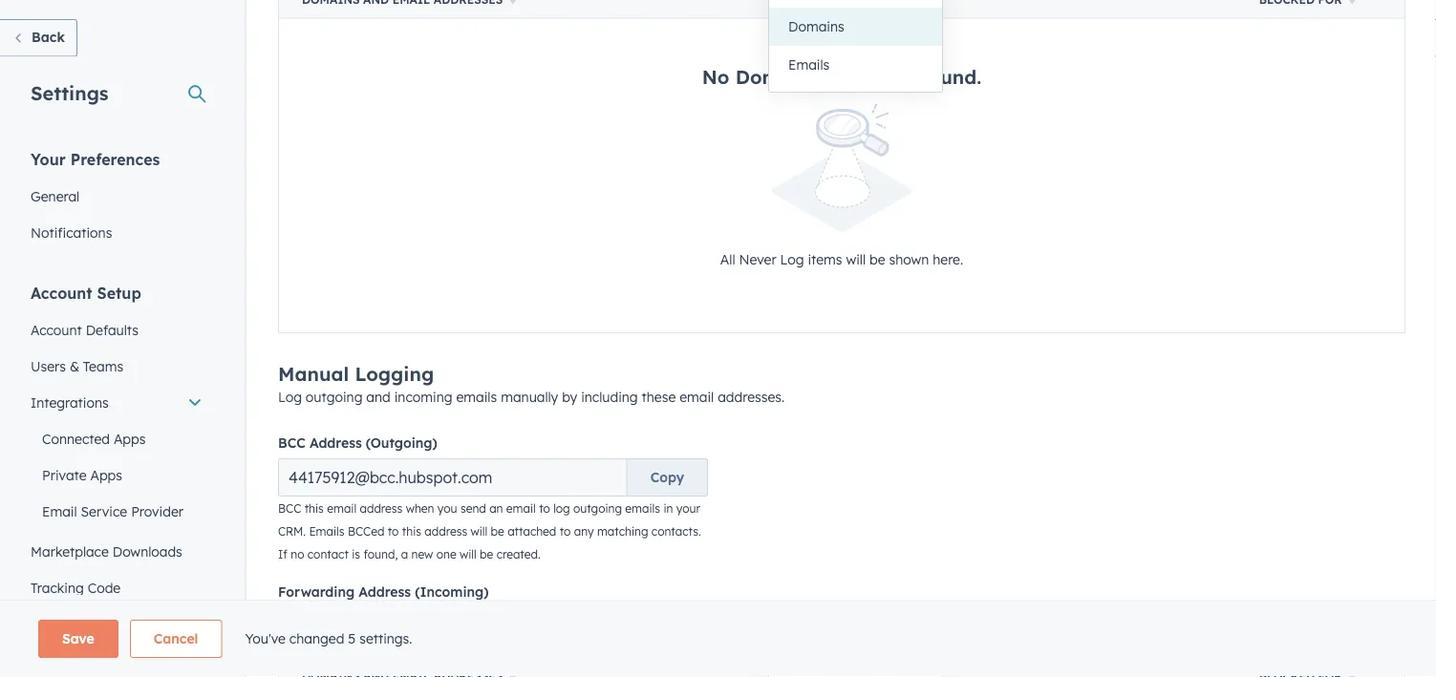 Task type: vqa. For each thing, say whether or not it's contained in the screenshot.
"Email Service Provider" on the left
yes



Task type: describe. For each thing, give the bounding box(es) containing it.
cancel
[[154, 631, 198, 647]]

settings
[[31, 81, 108, 105]]

your preferences element
[[19, 149, 214, 251]]

bcced
[[348, 524, 384, 539]]

service
[[81, 503, 127, 520]]

no
[[291, 547, 304, 562]]

address for forwarding
[[359, 584, 411, 600]]

email
[[42, 503, 77, 520]]

bcc address (outgoing)
[[278, 435, 437, 451]]

this down settings.
[[379, 651, 399, 665]]

5
[[348, 631, 356, 647]]

no domains or emails found.
[[702, 64, 981, 88]]

this down 5
[[352, 674, 371, 677]]

incoming inside 'forward emails to this address to log incoming emails in your crm. emails forwarded to this address will be attached to any matching contacts. if n'
[[482, 651, 532, 665]]

marketplace downloads
[[31, 543, 182, 560]]

defaults
[[86, 322, 139, 338]]

forwarded
[[278, 674, 334, 677]]

emails inside manual logging log outgoing and incoming emails manually by including these email addresses.
[[456, 389, 497, 405]]

save button
[[38, 620, 118, 658]]

manually
[[501, 389, 558, 405]]

your
[[31, 150, 66, 169]]

crm. inside 'forward emails to this address to log incoming emails in your crm. emails forwarded to this address will be attached to any matching contacts. if n'
[[613, 651, 641, 665]]

tracking
[[31, 580, 84, 596]]

cancel button
[[130, 620, 222, 658]]

domains button
[[769, 8, 942, 46]]

emails button
[[769, 46, 942, 84]]

2 press to sort. image from the left
[[1349, 0, 1356, 4]]

address for bcc
[[309, 435, 362, 451]]

private apps link
[[19, 457, 214, 494]]

integrations button
[[19, 385, 214, 421]]

log for all
[[780, 251, 804, 267]]

1 press to sort. element from the left
[[509, 0, 516, 7]]

all
[[720, 251, 735, 267]]

(outgoing)
[[366, 435, 437, 451]]

account for account defaults
[[31, 322, 82, 338]]

back
[[32, 29, 65, 45]]

setup
[[97, 283, 141, 302]]

code
[[88, 580, 121, 596]]

your inside bcc this email address when you send an email to log outgoing emails in your crm. emails bcced to this address will be attached to any matching contacts. if no contact is found, a new one will be created.
[[676, 502, 700, 516]]

(incoming)
[[415, 584, 489, 600]]

contact
[[307, 547, 349, 562]]

this up the "contact"
[[304, 502, 324, 516]]

log inside 'forward emails to this address to log incoming emails in your crm. emails forwarded to this address will be attached to any matching contacts. if n'
[[462, 651, 479, 665]]

these
[[642, 389, 676, 405]]

forwarding address (incoming)
[[278, 584, 489, 600]]

attached inside bcc this email address when you send an email to log outgoing emails in your crm. emails bcced to this address will be attached to any matching contacts. if no contact is found, a new one will be created.
[[508, 524, 556, 539]]

changed
[[289, 631, 344, 647]]

preferences
[[70, 150, 160, 169]]

matching inside 'forward emails to this address to log incoming emails in your crm. emails forwarded to this address will be attached to any matching contacts. if n'
[[547, 674, 598, 677]]

forward
[[278, 651, 323, 665]]

notifications
[[31, 224, 112, 241]]

contacts. inside 'forward emails to this address to log incoming emails in your crm. emails forwarded to this address will be attached to any matching contacts. if n'
[[601, 674, 651, 677]]

if inside 'forward emails to this address to log incoming emails in your crm. emails forwarded to this address will be attached to any matching contacts. if n'
[[654, 674, 664, 677]]

account setup element
[[19, 282, 214, 677]]

will right one
[[460, 547, 477, 562]]

account for account setup
[[31, 283, 92, 302]]

emails inside button
[[788, 56, 830, 73]]

this up a
[[402, 524, 421, 539]]

domains inside button
[[788, 18, 844, 35]]

found.
[[921, 64, 981, 88]]

account defaults link
[[19, 312, 214, 348]]

2 press to sort. element from the left
[[1349, 0, 1356, 7]]

never
[[739, 251, 776, 267]]

save
[[62, 631, 94, 647]]

be left created.
[[480, 547, 493, 562]]

users
[[31, 358, 66, 375]]

private apps
[[42, 467, 122, 483]]

manual logging log outgoing and incoming emails manually by including these email addresses.
[[278, 362, 785, 405]]

connected apps
[[42, 430, 146, 447]]

manual
[[278, 362, 349, 386]]

users & teams link
[[19, 348, 214, 385]]

items
[[808, 251, 842, 267]]

connected
[[42, 430, 110, 447]]

one
[[436, 547, 456, 562]]

contacts. inside bcc this email address when you send an email to log outgoing emails in your crm. emails bcced to this address will be attached to any matching contacts. if no contact is found, a new one will be created.
[[652, 524, 701, 539]]

apps for connected apps
[[114, 430, 146, 447]]

forwarding
[[278, 584, 355, 600]]

shown
[[889, 251, 929, 267]]

bcc this email address when you send an email to log outgoing emails in your crm. emails bcced to this address will be attached to any matching contacts. if no contact is found, a new one will be created.
[[278, 502, 701, 562]]

found,
[[364, 547, 398, 562]]

log inside bcc this email address when you send an email to log outgoing emails in your crm. emails bcced to this address will be attached to any matching contacts. if no contact is found, a new one will be created.
[[553, 502, 570, 516]]

tracking code link
[[19, 570, 214, 606]]

1 vertical spatial domains
[[735, 64, 820, 88]]

list box containing domains
[[769, 0, 942, 92]]

log for manual
[[278, 389, 302, 405]]

by
[[562, 389, 577, 405]]

addresses.
[[718, 389, 785, 405]]

here.
[[933, 251, 963, 267]]

outgoing inside manual logging log outgoing and incoming emails manually by including these email addresses.
[[306, 389, 363, 405]]

connected apps link
[[19, 421, 214, 457]]

your inside 'forward emails to this address to log incoming emails in your crm. emails forwarded to this address will be attached to any matching contacts. if n'
[[586, 651, 610, 665]]

crm. inside bcc this email address when you send an email to log outgoing emails in your crm. emails bcced to this address will be attached to any matching contacts. if no contact is found, a new one will be created.
[[278, 524, 306, 539]]

matching inside bcc this email address when you send an email to log outgoing emails in your crm. emails bcced to this address will be attached to any matching contacts. if no contact is found, a new one will be created.
[[597, 524, 648, 539]]

will down send
[[471, 524, 488, 539]]

BCC Address (Outgoing) text field
[[278, 459, 627, 497]]

marketplace downloads link
[[19, 534, 214, 570]]

marketplace
[[31, 543, 109, 560]]

private
[[42, 467, 87, 483]]

outgoing inside bcc this email address when you send an email to log outgoing emails in your crm. emails bcced to this address will be attached to any matching contacts. if no contact is found, a new one will be created.
[[573, 502, 622, 516]]

account setup
[[31, 283, 141, 302]]



Task type: locate. For each thing, give the bounding box(es) containing it.
contacts.
[[652, 524, 701, 539], [601, 674, 651, 677]]

attached
[[508, 524, 556, 539], [457, 674, 506, 677]]

be down forwarding address (incoming) text field
[[441, 674, 454, 677]]

0 horizontal spatial log
[[278, 389, 302, 405]]

apps up service
[[90, 467, 122, 483]]

0 vertical spatial attached
[[508, 524, 556, 539]]

0 horizontal spatial in
[[573, 651, 583, 665]]

1 vertical spatial log
[[278, 389, 302, 405]]

domains
[[788, 18, 844, 35], [735, 64, 820, 88]]

log
[[553, 502, 570, 516], [462, 651, 479, 665]]

your preferences
[[31, 150, 160, 169]]

1 horizontal spatial incoming
[[482, 651, 532, 665]]

or
[[826, 64, 846, 88]]

back link
[[0, 19, 77, 57]]

0 vertical spatial account
[[31, 283, 92, 302]]

email right an
[[506, 502, 536, 516]]

1 horizontal spatial any
[[574, 524, 594, 539]]

provider
[[131, 503, 183, 520]]

0 horizontal spatial email
[[327, 502, 357, 516]]

email service provider
[[42, 503, 183, 520]]

emails
[[788, 56, 830, 73], [852, 64, 915, 88], [309, 524, 345, 539], [644, 651, 680, 665]]

domains up or
[[788, 18, 844, 35]]

be down an
[[491, 524, 504, 539]]

1 vertical spatial your
[[586, 651, 610, 665]]

will
[[846, 251, 866, 267], [471, 524, 488, 539], [460, 547, 477, 562], [421, 674, 438, 677]]

send
[[460, 502, 486, 516]]

bcc down the manual on the left of the page
[[278, 435, 306, 451]]

1 vertical spatial in
[[573, 651, 583, 665]]

1 vertical spatial matching
[[547, 674, 598, 677]]

an
[[489, 502, 503, 516]]

1 horizontal spatial log
[[553, 502, 570, 516]]

emails inside bcc this email address when you send an email to log outgoing emails in your crm. emails bcced to this address will be attached to any matching contacts. if no contact is found, a new one will be created.
[[309, 524, 345, 539]]

0 horizontal spatial crm.
[[278, 524, 306, 539]]

tracking code
[[31, 580, 121, 596]]

notifications link
[[19, 215, 214, 251]]

attached up created.
[[508, 524, 556, 539]]

1 vertical spatial any
[[524, 674, 544, 677]]

0 vertical spatial incoming
[[394, 389, 452, 405]]

0 horizontal spatial incoming
[[394, 389, 452, 405]]

teams
[[83, 358, 123, 375]]

0 vertical spatial domains
[[788, 18, 844, 35]]

0 vertical spatial matching
[[597, 524, 648, 539]]

0 horizontal spatial your
[[586, 651, 610, 665]]

0 horizontal spatial log
[[462, 651, 479, 665]]

0 vertical spatial any
[[574, 524, 594, 539]]

1 horizontal spatial in
[[663, 502, 673, 516]]

emails inside 'forward emails to this address to log incoming emails in your crm. emails forwarded to this address will be attached to any matching contacts. if n'
[[644, 651, 680, 665]]

bcc inside bcc this email address when you send an email to log outgoing emails in your crm. emails bcced to this address will be attached to any matching contacts. if no contact is found, a new one will be created.
[[278, 502, 301, 516]]

1 horizontal spatial crm.
[[613, 651, 641, 665]]

copy
[[650, 469, 684, 486]]

email
[[680, 389, 714, 405], [327, 502, 357, 516], [506, 502, 536, 516]]

2 bcc from the top
[[278, 502, 301, 516]]

1 horizontal spatial press to sort. element
[[1349, 0, 1356, 7]]

0 horizontal spatial press to sort. image
[[509, 0, 516, 4]]

forward emails to this address to log incoming emails in your crm. emails forwarded to this address will be attached to any matching contacts. if n
[[278, 651, 680, 677]]

address left (outgoing)
[[309, 435, 362, 451]]

when
[[406, 502, 434, 516]]

will right items on the top right of the page
[[846, 251, 866, 267]]

1 horizontal spatial email
[[506, 502, 536, 516]]

users & teams
[[31, 358, 123, 375]]

1 vertical spatial outgoing
[[573, 502, 622, 516]]

emails
[[456, 389, 497, 405], [625, 502, 660, 516], [327, 651, 362, 665], [535, 651, 570, 665]]

if
[[278, 547, 287, 562], [654, 674, 664, 677]]

2 account from the top
[[31, 322, 82, 338]]

including
[[581, 389, 638, 405]]

and
[[366, 389, 391, 405]]

integrations
[[31, 394, 109, 411]]

in inside 'forward emails to this address to log incoming emails in your crm. emails forwarded to this address will be attached to any matching contacts. if n'
[[573, 651, 583, 665]]

bcc for bcc this email address when you send an email to log outgoing emails in your crm. emails bcced to this address will be attached to any matching contacts. if no contact is found, a new one will be created.
[[278, 502, 301, 516]]

0 vertical spatial contacts.
[[652, 524, 701, 539]]

address down found,
[[359, 584, 411, 600]]

press to sort. element
[[509, 0, 516, 7], [1349, 0, 1356, 7]]

incoming down forwarding address (incoming) text field
[[482, 651, 532, 665]]

account up account defaults
[[31, 283, 92, 302]]

matching
[[597, 524, 648, 539], [547, 674, 598, 677]]

0 horizontal spatial if
[[278, 547, 287, 562]]

address
[[360, 502, 403, 516], [425, 524, 467, 539], [402, 651, 445, 665], [375, 674, 417, 677]]

0 vertical spatial bcc
[[278, 435, 306, 451]]

1 vertical spatial bcc
[[278, 502, 301, 516]]

new
[[411, 547, 433, 562]]

0 vertical spatial in
[[663, 502, 673, 516]]

this
[[304, 502, 324, 516], [402, 524, 421, 539], [379, 651, 399, 665], [352, 674, 371, 677]]

1 vertical spatial if
[[654, 674, 664, 677]]

emails inside bcc this email address when you send an email to log outgoing emails in your crm. emails bcced to this address will be attached to any matching contacts. if no contact is found, a new one will be created.
[[625, 502, 660, 516]]

1 horizontal spatial log
[[780, 251, 804, 267]]

1 vertical spatial attached
[[457, 674, 506, 677]]

1 vertical spatial contacts.
[[601, 674, 651, 677]]

log inside manual logging log outgoing and incoming emails manually by including these email addresses.
[[278, 389, 302, 405]]

account
[[31, 283, 92, 302], [31, 322, 82, 338]]

apps for private apps
[[90, 467, 122, 483]]

0 horizontal spatial attached
[[457, 674, 506, 677]]

any inside bcc this email address when you send an email to log outgoing emails in your crm. emails bcced to this address will be attached to any matching contacts. if no contact is found, a new one will be created.
[[574, 524, 594, 539]]

apps down the integrations button
[[114, 430, 146, 447]]

domains left or
[[735, 64, 820, 88]]

1 bcc from the top
[[278, 435, 306, 451]]

1 horizontal spatial attached
[[508, 524, 556, 539]]

is
[[352, 547, 360, 562]]

log right an
[[553, 502, 570, 516]]

1 horizontal spatial press to sort. image
[[1349, 0, 1356, 4]]

bcc up no
[[278, 502, 301, 516]]

outgoing
[[306, 389, 363, 405], [573, 502, 622, 516]]

0 horizontal spatial press to sort. element
[[509, 0, 516, 7]]

account up users
[[31, 322, 82, 338]]

in inside bcc this email address when you send an email to log outgoing emails in your crm. emails bcced to this address will be attached to any matching contacts. if no contact is found, a new one will be created.
[[663, 502, 673, 516]]

1 vertical spatial account
[[31, 322, 82, 338]]

general
[[31, 188, 80, 204]]

any
[[574, 524, 594, 539], [524, 674, 544, 677]]

will inside 'forward emails to this address to log incoming emails in your crm. emails forwarded to this address will be attached to any matching contacts. if n'
[[421, 674, 438, 677]]

0 vertical spatial address
[[309, 435, 362, 451]]

settings.
[[359, 631, 412, 647]]

0 vertical spatial your
[[676, 502, 700, 516]]

log down forwarding address (incoming) text field
[[462, 651, 479, 665]]

email inside manual logging log outgoing and incoming emails manually by including these email addresses.
[[680, 389, 714, 405]]

1 account from the top
[[31, 283, 92, 302]]

created.
[[497, 547, 540, 562]]

1 press to sort. image from the left
[[509, 0, 516, 4]]

1 vertical spatial address
[[359, 584, 411, 600]]

your
[[676, 502, 700, 516], [586, 651, 610, 665]]

1 vertical spatial apps
[[90, 467, 122, 483]]

1 vertical spatial log
[[462, 651, 479, 665]]

2 horizontal spatial email
[[680, 389, 714, 405]]

0 vertical spatial log
[[553, 502, 570, 516]]

bcc for bcc address (outgoing)
[[278, 435, 306, 451]]

in
[[663, 502, 673, 516], [573, 651, 583, 665]]

&
[[70, 358, 79, 375]]

log down the manual on the left of the page
[[278, 389, 302, 405]]

email right these
[[680, 389, 714, 405]]

if inside bcc this email address when you send an email to log outgoing emails in your crm. emails bcced to this address will be attached to any matching contacts. if no contact is found, a new one will be created.
[[278, 547, 287, 562]]

downloads
[[113, 543, 182, 560]]

log left items on the top right of the page
[[780, 251, 804, 267]]

incoming down logging
[[394, 389, 452, 405]]

1 vertical spatial incoming
[[482, 651, 532, 665]]

crm.
[[278, 524, 306, 539], [613, 651, 641, 665]]

email service provider link
[[19, 494, 214, 530]]

0 vertical spatial apps
[[114, 430, 146, 447]]

0 vertical spatial log
[[780, 251, 804, 267]]

Forwarding Address (Incoming) text field
[[278, 608, 627, 646]]

address
[[309, 435, 362, 451], [359, 584, 411, 600]]

account defaults
[[31, 322, 139, 338]]

you've
[[245, 631, 286, 647]]

apps
[[114, 430, 146, 447], [90, 467, 122, 483]]

log
[[780, 251, 804, 267], [278, 389, 302, 405]]

0 horizontal spatial outgoing
[[306, 389, 363, 405]]

attached inside 'forward emails to this address to log incoming emails in your crm. emails forwarded to this address will be attached to any matching contacts. if n'
[[457, 674, 506, 677]]

0 vertical spatial outgoing
[[306, 389, 363, 405]]

will down forwarding address (incoming) text field
[[421, 674, 438, 677]]

0 horizontal spatial any
[[524, 674, 544, 677]]

no
[[702, 64, 730, 88]]

any inside 'forward emails to this address to log incoming emails in your crm. emails forwarded to this address will be attached to any matching contacts. if n'
[[524, 674, 544, 677]]

to
[[539, 502, 550, 516], [388, 524, 399, 539], [560, 524, 571, 539], [365, 651, 376, 665], [448, 651, 459, 665], [338, 674, 349, 677], [510, 674, 521, 677]]

0 vertical spatial crm.
[[278, 524, 306, 539]]

list box
[[769, 0, 942, 92]]

logging
[[355, 362, 434, 386]]

attached down forwarding address (incoming) text field
[[457, 674, 506, 677]]

email up bcced
[[327, 502, 357, 516]]

1 horizontal spatial outgoing
[[573, 502, 622, 516]]

1 horizontal spatial your
[[676, 502, 700, 516]]

be inside 'forward emails to this address to log incoming emails in your crm. emails forwarded to this address will be attached to any matching contacts. if n'
[[441, 674, 454, 677]]

press to sort. image
[[509, 0, 516, 4], [1349, 0, 1356, 4]]

1 horizontal spatial if
[[654, 674, 664, 677]]

copy button
[[627, 459, 708, 497]]

incoming inside manual logging log outgoing and incoming emails manually by including these email addresses.
[[394, 389, 452, 405]]

you've changed 5 settings.
[[245, 631, 412, 647]]

a
[[401, 547, 408, 562]]

be left shown on the top right of the page
[[870, 251, 885, 267]]

general link
[[19, 178, 214, 215]]

you
[[437, 502, 457, 516]]

1 vertical spatial crm.
[[613, 651, 641, 665]]

0 vertical spatial if
[[278, 547, 287, 562]]

incoming
[[394, 389, 452, 405], [482, 651, 532, 665]]

all never log items will be shown here.
[[720, 251, 963, 267]]



